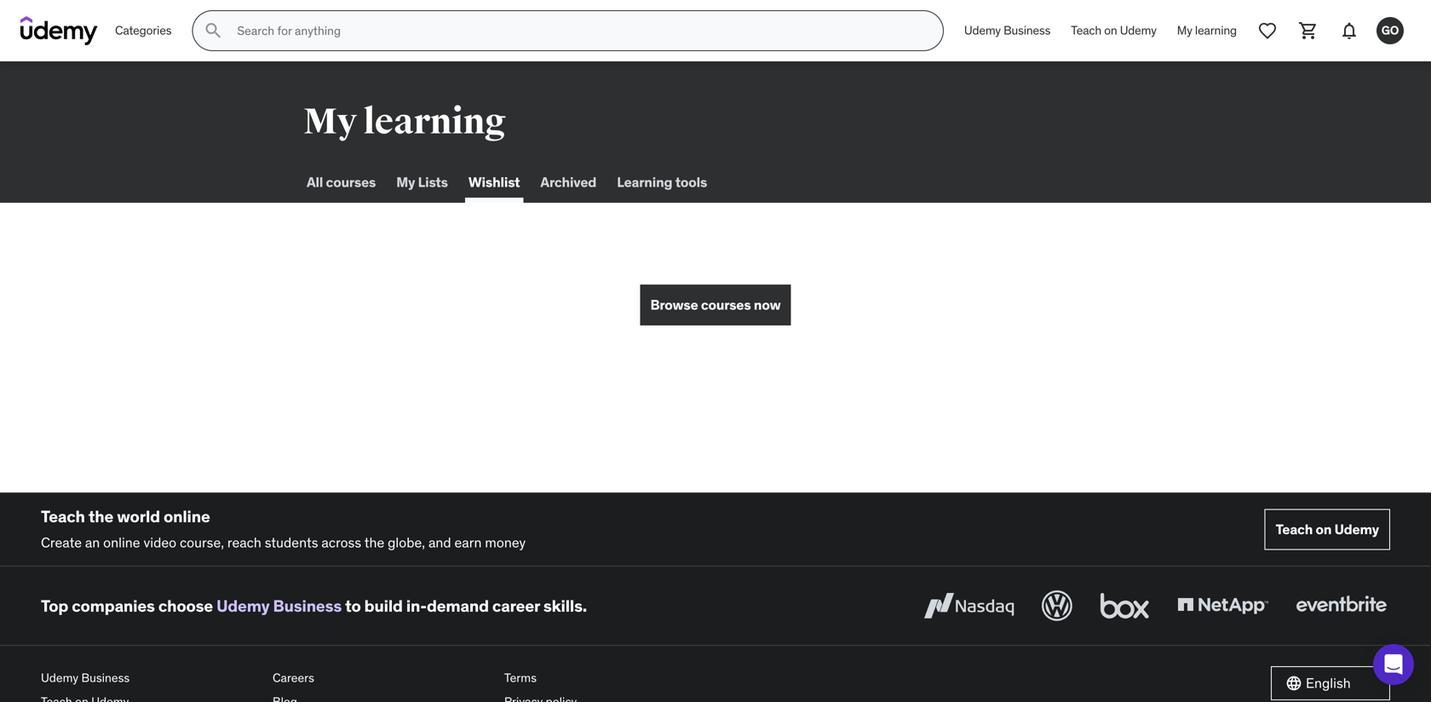 Task type: vqa. For each thing, say whether or not it's contained in the screenshot.
the across
yes



Task type: describe. For each thing, give the bounding box(es) containing it.
wishlist
[[468, 173, 520, 191]]

my learning link
[[1167, 10, 1247, 51]]

english button
[[1271, 666, 1390, 701]]

video
[[144, 534, 176, 551]]

go
[[1382, 23, 1399, 38]]

teach on udemy for the leftmost the teach on udemy link
[[1071, 23, 1157, 38]]

learning tools
[[617, 173, 707, 191]]

and
[[428, 534, 451, 551]]

Search for anything text field
[[234, 16, 923, 45]]

browse courses now
[[650, 296, 781, 313]]

globe,
[[388, 534, 425, 551]]

lists
[[418, 173, 448, 191]]

1 vertical spatial business
[[273, 595, 342, 616]]

top
[[41, 595, 68, 616]]

browse
[[650, 296, 698, 313]]

2 horizontal spatial business
[[1004, 23, 1051, 38]]

0 vertical spatial udemy business
[[964, 23, 1051, 38]]

earn
[[455, 534, 482, 551]]

1 vertical spatial udemy business link
[[217, 595, 342, 616]]

notifications image
[[1339, 20, 1360, 41]]

all courses link
[[303, 162, 379, 203]]

terms
[[504, 670, 537, 686]]

eventbrite image
[[1292, 587, 1390, 625]]

wishlist image
[[1258, 20, 1278, 41]]

to
[[345, 595, 361, 616]]

teach on udemy for the rightmost the teach on udemy link
[[1276, 521, 1379, 538]]

terms link
[[504, 666, 722, 690]]

1 vertical spatial the
[[364, 534, 384, 551]]

create
[[41, 534, 82, 551]]

nasdaq image
[[920, 587, 1018, 625]]

on for the leftmost the teach on udemy link
[[1104, 23, 1117, 38]]

0 horizontal spatial online
[[103, 534, 140, 551]]

0 horizontal spatial learning
[[363, 100, 506, 144]]

submit search image
[[203, 20, 224, 41]]

teach inside teach the world online create an online video course, reach students across the globe, and earn money
[[41, 506, 85, 527]]

learning
[[617, 173, 673, 191]]

0 horizontal spatial my learning
[[303, 100, 506, 144]]

small image
[[1286, 675, 1303, 692]]

build
[[364, 595, 403, 616]]

0 horizontal spatial udemy business
[[41, 670, 130, 686]]

career
[[492, 595, 540, 616]]

volkswagen image
[[1039, 587, 1076, 625]]

world
[[117, 506, 160, 527]]

courses for all
[[326, 173, 376, 191]]

udemy image
[[20, 16, 98, 45]]

1 vertical spatial my
[[303, 100, 357, 144]]

2 vertical spatial business
[[81, 670, 130, 686]]

teach for the rightmost the teach on udemy link
[[1276, 521, 1313, 538]]

go link
[[1370, 10, 1411, 51]]

learning tools link
[[614, 162, 711, 203]]

all courses
[[307, 173, 376, 191]]

tools
[[675, 173, 707, 191]]



Task type: locate. For each thing, give the bounding box(es) containing it.
in-
[[406, 595, 427, 616]]

1 horizontal spatial my learning
[[1177, 23, 1237, 38]]

categories button
[[105, 10, 182, 51]]

the up an
[[88, 506, 113, 527]]

1 vertical spatial udemy business
[[41, 670, 130, 686]]

0 vertical spatial the
[[88, 506, 113, 527]]

0 horizontal spatial courses
[[326, 173, 376, 191]]

learning up lists
[[363, 100, 506, 144]]

0 vertical spatial udemy business link
[[954, 10, 1061, 51]]

my for my learning link at the right of page
[[1177, 23, 1193, 38]]

course,
[[180, 534, 224, 551]]

1 vertical spatial my learning
[[303, 100, 506, 144]]

1 horizontal spatial learning
[[1195, 23, 1237, 38]]

browse courses now link
[[640, 285, 791, 325]]

1 horizontal spatial courses
[[701, 296, 751, 313]]

1 vertical spatial courses
[[701, 296, 751, 313]]

0 vertical spatial learning
[[1195, 23, 1237, 38]]

2 vertical spatial my
[[396, 173, 415, 191]]

1 horizontal spatial business
[[273, 595, 342, 616]]

1 horizontal spatial my
[[396, 173, 415, 191]]

my learning
[[1177, 23, 1237, 38], [303, 100, 506, 144]]

learning
[[1195, 23, 1237, 38], [363, 100, 506, 144]]

learning left wishlist "icon"
[[1195, 23, 1237, 38]]

1 vertical spatial on
[[1316, 521, 1332, 538]]

0 horizontal spatial the
[[88, 506, 113, 527]]

netapp image
[[1174, 587, 1272, 625]]

udemy
[[964, 23, 1001, 38], [1120, 23, 1157, 38], [1335, 521, 1379, 538], [217, 595, 270, 616], [41, 670, 78, 686]]

1 horizontal spatial teach on udemy link
[[1265, 509, 1390, 550]]

0 vertical spatial courses
[[326, 173, 376, 191]]

online up course,
[[164, 506, 210, 527]]

the left globe,
[[364, 534, 384, 551]]

demand
[[427, 595, 489, 616]]

money
[[485, 534, 526, 551]]

0 horizontal spatial my
[[303, 100, 357, 144]]

teach
[[1071, 23, 1102, 38], [41, 506, 85, 527], [1276, 521, 1313, 538]]

my
[[1177, 23, 1193, 38], [303, 100, 357, 144], [396, 173, 415, 191]]

2 vertical spatial udemy business link
[[41, 666, 259, 690]]

udemy business link
[[954, 10, 1061, 51], [217, 595, 342, 616], [41, 666, 259, 690]]

teach on udemy link
[[1061, 10, 1167, 51], [1265, 509, 1390, 550]]

my left lists
[[396, 173, 415, 191]]

across
[[322, 534, 361, 551]]

0 horizontal spatial teach
[[41, 506, 85, 527]]

students
[[265, 534, 318, 551]]

top companies choose udemy business to build in-demand career skills.
[[41, 595, 587, 616]]

teach for the leftmost the teach on udemy link
[[1071, 23, 1102, 38]]

now
[[754, 296, 781, 313]]

1 horizontal spatial the
[[364, 534, 384, 551]]

2 horizontal spatial teach
[[1276, 521, 1313, 538]]

all
[[307, 173, 323, 191]]

udemy business
[[964, 23, 1051, 38], [41, 670, 130, 686]]

online right an
[[103, 534, 140, 551]]

my lists link
[[393, 162, 451, 203]]

courses left now
[[701, 296, 751, 313]]

companies
[[72, 595, 155, 616]]

online
[[164, 506, 210, 527], [103, 534, 140, 551]]

careers
[[273, 670, 314, 686]]

archived
[[541, 173, 597, 191]]

the
[[88, 506, 113, 527], [364, 534, 384, 551]]

0 vertical spatial my learning
[[1177, 23, 1237, 38]]

0 horizontal spatial business
[[81, 670, 130, 686]]

0 vertical spatial teach on udemy link
[[1061, 10, 1167, 51]]

teach on udemy
[[1071, 23, 1157, 38], [1276, 521, 1379, 538]]

0 vertical spatial online
[[164, 506, 210, 527]]

an
[[85, 534, 100, 551]]

shopping cart with 0 items image
[[1298, 20, 1319, 41]]

wishlist link
[[465, 162, 523, 203]]

1 horizontal spatial on
[[1316, 521, 1332, 538]]

0 vertical spatial business
[[1004, 23, 1051, 38]]

categories
[[115, 23, 172, 38]]

my up all courses
[[303, 100, 357, 144]]

0 vertical spatial my
[[1177, 23, 1193, 38]]

1 vertical spatial online
[[103, 534, 140, 551]]

1 horizontal spatial teach on udemy
[[1276, 521, 1379, 538]]

my learning left wishlist "icon"
[[1177, 23, 1237, 38]]

courses for browse
[[701, 296, 751, 313]]

teach the world online create an online video course, reach students across the globe, and earn money
[[41, 506, 526, 551]]

0 horizontal spatial teach on udemy
[[1071, 23, 1157, 38]]

choose
[[158, 595, 213, 616]]

1 vertical spatial learning
[[363, 100, 506, 144]]

courses right all
[[326, 173, 376, 191]]

1 vertical spatial teach on udemy
[[1276, 521, 1379, 538]]

box image
[[1097, 587, 1154, 625]]

archived link
[[537, 162, 600, 203]]

2 horizontal spatial my
[[1177, 23, 1193, 38]]

careers link
[[273, 666, 491, 690]]

my for my lists link
[[396, 173, 415, 191]]

1 horizontal spatial teach
[[1071, 23, 1102, 38]]

0 horizontal spatial teach on udemy link
[[1061, 10, 1167, 51]]

0 vertical spatial on
[[1104, 23, 1117, 38]]

my inside my lists link
[[396, 173, 415, 191]]

my inside my learning link
[[1177, 23, 1193, 38]]

business
[[1004, 23, 1051, 38], [273, 595, 342, 616], [81, 670, 130, 686]]

my learning inside my learning link
[[1177, 23, 1237, 38]]

on for the rightmost the teach on udemy link
[[1316, 521, 1332, 538]]

1 horizontal spatial udemy business
[[964, 23, 1051, 38]]

courses
[[326, 173, 376, 191], [701, 296, 751, 313]]

my left wishlist "icon"
[[1177, 23, 1193, 38]]

my lists
[[396, 173, 448, 191]]

1 vertical spatial teach on udemy link
[[1265, 509, 1390, 550]]

english
[[1306, 674, 1351, 692]]

on
[[1104, 23, 1117, 38], [1316, 521, 1332, 538]]

0 horizontal spatial on
[[1104, 23, 1117, 38]]

1 horizontal spatial online
[[164, 506, 210, 527]]

my learning up my lists
[[303, 100, 506, 144]]

0 vertical spatial teach on udemy
[[1071, 23, 1157, 38]]

skills.
[[543, 595, 587, 616]]

reach
[[227, 534, 261, 551]]



